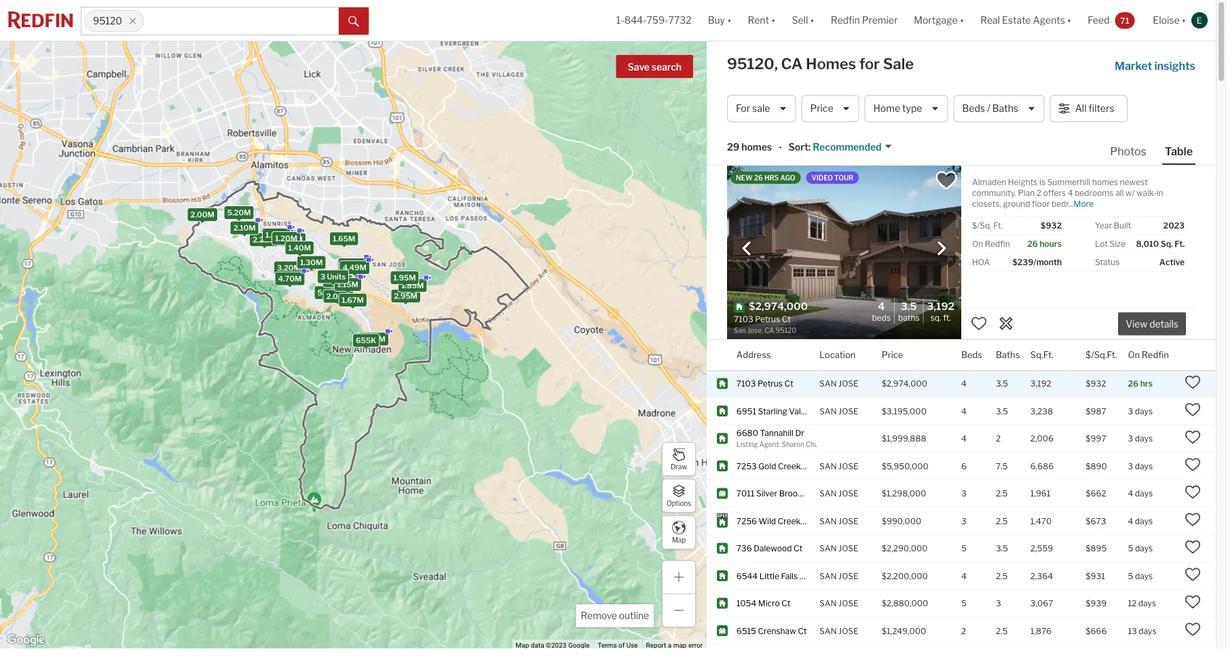 Task type: describe. For each thing, give the bounding box(es) containing it.
7253
[[737, 462, 757, 472]]

4 jose from the top
[[839, 489, 859, 499]]

2,364
[[1031, 572, 1053, 582]]

ct for 7103 petrus ct
[[785, 379, 794, 389]]

homes inside 29 homes •
[[742, 141, 772, 153]]

$2,290,000
[[882, 544, 928, 554]]

redfin inside redfin premier button
[[831, 15, 860, 26]]

san for 7103 petrus ct
[[820, 379, 837, 389]]

736
[[737, 544, 752, 554]]

$987
[[1086, 407, 1107, 417]]

5 right $2,290,000
[[961, 544, 967, 554]]

days for $890
[[1135, 462, 1153, 472]]

:
[[809, 141, 811, 153]]

1 vertical spatial beds
[[872, 313, 891, 323]]

home type
[[874, 103, 922, 114]]

$890
[[1086, 462, 1107, 472]]

29 homes •
[[727, 141, 782, 154]]

▾ for eloise ▾
[[1182, 15, 1186, 26]]

favorite this home image for $673
[[1185, 512, 1201, 528]]

eloise
[[1153, 15, 1180, 26]]

homes
[[806, 55, 856, 73]]

hoa
[[972, 258, 990, 268]]

draw button
[[662, 443, 696, 477]]

2 jose from the top
[[839, 407, 859, 417]]

favorite this home image for $932
[[1185, 375, 1201, 391]]

for sale button
[[727, 95, 796, 122]]

favorite this home image for $662
[[1185, 485, 1201, 501]]

$931
[[1086, 572, 1105, 582]]

3,192 for 3,192
[[1031, 379, 1052, 389]]

3 days for $890
[[1128, 462, 1153, 472]]

favorite this home image for $890
[[1185, 457, 1201, 473]]

market insights link
[[1115, 44, 1196, 74]]

2,006
[[1031, 434, 1054, 444]]

6680 tannahill dr link
[[737, 428, 807, 439]]

days for $931
[[1135, 572, 1153, 582]]

jose for $2,290,000
[[839, 544, 859, 554]]

mortgage ▾
[[914, 15, 964, 26]]

real
[[981, 15, 1000, 26]]

beds / baths button
[[954, 95, 1045, 122]]

home
[[874, 103, 900, 114]]

type
[[902, 103, 922, 114]]

$/sq.ft.
[[1086, 350, 1117, 361]]

on inside 'button'
[[1128, 350, 1140, 361]]

2.29m
[[341, 261, 364, 269]]

0 vertical spatial on redfin
[[972, 239, 1010, 249]]

community.
[[972, 188, 1017, 198]]

estate
[[1002, 15, 1031, 26]]

sell ▾ button
[[792, 0, 815, 41]]

sale
[[883, 55, 914, 73]]

next button image
[[935, 242, 949, 256]]

7103 petrus ct
[[737, 379, 794, 389]]

4.70m
[[278, 275, 302, 283]]

7253 gold creek way san jose
[[737, 462, 859, 472]]

view details
[[1126, 319, 1179, 330]]

favorite this home image for $666
[[1185, 622, 1201, 638]]

hours
[[1040, 239, 1062, 249]]

1.30m
[[300, 258, 323, 267]]

favorite button checkbox
[[935, 169, 958, 192]]

5 days for $895
[[1128, 544, 1153, 554]]

sale
[[752, 103, 770, 114]]

ft. for 3,192
[[943, 313, 951, 323]]

2.5 for 1,961
[[996, 489, 1008, 499]]

0 vertical spatial ft.
[[994, 221, 1003, 231]]

for
[[859, 55, 880, 73]]

1,470
[[1031, 517, 1052, 527]]

dr for valley
[[814, 407, 823, 417]]

1 vertical spatial price button
[[882, 340, 903, 371]]

new
[[736, 174, 753, 182]]

2 vertical spatial baths
[[996, 350, 1020, 361]]

lot
[[1095, 239, 1108, 249]]

bedr...
[[1052, 199, 1074, 209]]

closets,
[[972, 199, 1002, 209]]

$895
[[1086, 544, 1107, 554]]

6515 crenshaw ct
[[737, 627, 807, 637]]

san jose for 1054 micro ct
[[820, 599, 859, 609]]

3 inside map 'region'
[[321, 273, 325, 282]]

1 horizontal spatial price
[[882, 350, 903, 361]]

beds for beds / baths
[[963, 103, 985, 114]]

san jose for 6515 crenshaw ct
[[820, 627, 859, 637]]

▾ inside real estate agents ▾ link
[[1067, 15, 1072, 26]]

eloise ▾
[[1153, 15, 1186, 26]]

1-844-759-7732 link
[[616, 15, 692, 26]]

table button
[[1162, 144, 1196, 165]]

$2,880,000
[[882, 599, 928, 609]]

1 vertical spatial redfin
[[985, 239, 1010, 249]]

map region
[[0, 0, 718, 650]]

95120
[[93, 15, 122, 27]]

google image
[[3, 632, 48, 650]]

lot size
[[1095, 239, 1126, 249]]

jose for $2,880,000
[[839, 599, 859, 609]]

1.67m
[[342, 296, 364, 305]]

3 jose from the top
[[839, 462, 859, 472]]

5 right $895
[[1128, 544, 1134, 554]]

0 horizontal spatial 26
[[754, 174, 763, 182]]

1 horizontal spatial on redfin
[[1128, 350, 1169, 361]]

buy ▾ button
[[708, 0, 732, 41]]

view
[[1126, 319, 1148, 330]]

$990,000
[[882, 517, 922, 527]]

photos button
[[1108, 144, 1162, 164]]

$662
[[1086, 489, 1107, 499]]

5 up 12 on the bottom right
[[1128, 572, 1134, 582]]

buy
[[708, 15, 725, 26]]

almaden heights is summerhill homes newest community. plan 2 offers 4 bedrooms all w/ walk-in closets, ground floor bedr...
[[972, 178, 1164, 209]]

1 vertical spatial $932
[[1086, 379, 1106, 389]]

creek for way
[[778, 462, 801, 472]]

is
[[1040, 178, 1046, 187]]

sq. for 3,192
[[931, 313, 942, 323]]

dr for falls
[[800, 572, 809, 582]]

7011
[[737, 489, 755, 499]]

1.65m
[[333, 235, 355, 244]]

7011 silver brook ct san jose
[[737, 489, 859, 499]]

san for 6544 little falls dr
[[820, 572, 837, 582]]

▾ for rent ▾
[[771, 15, 776, 26]]

search
[[652, 61, 682, 73]]

$2,200,000
[[882, 572, 928, 582]]

agent:
[[760, 441, 780, 449]]

remove outline
[[581, 611, 649, 622]]

recommended
[[813, 141, 882, 153]]

beds button
[[961, 340, 983, 371]]

0 vertical spatial $932
[[1041, 221, 1062, 231]]

7253 gold creek way link
[[737, 461, 820, 472]]

market
[[1115, 59, 1152, 72]]

ct for 736 dalewood ct
[[794, 544, 803, 554]]

$5,950,000
[[882, 462, 929, 472]]

3,238
[[1031, 407, 1053, 417]]

jose for $1,249,000
[[839, 627, 859, 637]]

sq. for 8,010
[[1161, 239, 1173, 249]]

photo of 7103 petrus ct, san jose, ca 95120 image
[[727, 166, 962, 340]]

4 inside almaden heights is summerhill homes newest community. plan 2 offers 4 bedrooms all w/ walk-in closets, ground floor bedr...
[[1068, 188, 1073, 198]]

ft. for 8,010
[[1175, 239, 1185, 249]]

3.5 for $3,195,000
[[996, 407, 1008, 417]]

homes inside almaden heights is summerhill homes newest community. plan 2 offers 4 bedrooms all w/ walk-in closets, ground floor bedr...
[[1092, 178, 1118, 187]]

$/sq. ft.
[[972, 221, 1003, 231]]

6680 tannahill dr listing agent: sharon chu
[[737, 429, 819, 449]]

favorite this home image for $931
[[1185, 567, 1201, 583]]

favorite this home image for $939
[[1185, 595, 1201, 611]]

1 vertical spatial baths
[[898, 313, 920, 323]]

w/
[[1126, 188, 1135, 198]]

baths button
[[996, 340, 1020, 371]]

newest
[[1120, 178, 1148, 187]]

san jose for 736 dalewood ct
[[820, 544, 859, 554]]

4 days for $662
[[1128, 489, 1153, 499]]

starling
[[758, 407, 788, 417]]

1.95m
[[394, 274, 416, 282]]

0 vertical spatial 2.00m
[[190, 210, 214, 219]]

premier
[[862, 15, 898, 26]]

save search
[[628, 61, 682, 73]]

way
[[803, 462, 820, 472]]

0 horizontal spatial price
[[810, 103, 834, 114]]

remove 95120 image
[[129, 17, 137, 25]]

floor
[[1032, 199, 1050, 209]]

1 vertical spatial 2.00m
[[279, 235, 303, 244]]

micro
[[758, 599, 780, 609]]



Task type: locate. For each thing, give the bounding box(es) containing it.
2.5 for 1,470
[[996, 517, 1008, 527]]

wild
[[759, 517, 776, 527]]

2 vertical spatial ft.
[[943, 313, 951, 323]]

sell ▾ button
[[784, 0, 823, 41]]

1.15m
[[337, 280, 358, 289]]

baths right /
[[993, 103, 1019, 114]]

sq.ft. button
[[1031, 340, 1054, 371]]

1 ▾ from the left
[[727, 15, 732, 26]]

jose left $2,200,000
[[839, 572, 859, 582]]

1 horizontal spatial 26
[[1028, 239, 1038, 249]]

2 3 days from the top
[[1128, 434, 1153, 444]]

homes right 29
[[742, 141, 772, 153]]

dr
[[814, 407, 823, 417], [796, 429, 805, 439], [802, 517, 811, 527], [800, 572, 809, 582]]

san jose left $2,290,000
[[820, 544, 859, 554]]

0 vertical spatial 5 days
[[1128, 544, 1153, 554]]

4 favorite this home image from the top
[[1185, 540, 1201, 556]]

favorite this home image for $987
[[1185, 402, 1201, 418]]

▾ right sell
[[810, 15, 815, 26]]

ct right crenshaw
[[798, 627, 807, 637]]

heading
[[734, 300, 844, 336]]

1-844-759-7732
[[616, 15, 692, 26]]

san
[[820, 379, 837, 389], [820, 407, 837, 417], [820, 462, 837, 472], [820, 489, 837, 499], [820, 517, 837, 527], [820, 544, 837, 554], [820, 572, 837, 582], [820, 599, 837, 609], [820, 627, 837, 637]]

0 horizontal spatial $932
[[1041, 221, 1062, 231]]

days for $662
[[1135, 489, 1153, 499]]

1 horizontal spatial redfin
[[985, 239, 1010, 249]]

beds for beds button
[[961, 350, 983, 361]]

1 horizontal spatial 2.00m
[[279, 235, 303, 244]]

0 vertical spatial sq.
[[1161, 239, 1173, 249]]

jose left $2,290,000
[[839, 544, 859, 554]]

san for 1054 micro ct
[[820, 599, 837, 609]]

sq. up active
[[1161, 239, 1173, 249]]

2 vertical spatial redfin
[[1142, 350, 1169, 361]]

4 days for $673
[[1128, 517, 1153, 527]]

▾ right rent
[[771, 15, 776, 26]]

san for 736 dalewood ct
[[820, 544, 837, 554]]

falls
[[781, 572, 798, 582]]

$932 up the $987 on the bottom right of page
[[1086, 379, 1106, 389]]

0 horizontal spatial 2.00m
[[190, 210, 214, 219]]

rent ▾
[[748, 15, 776, 26]]

1 horizontal spatial sq.
[[1161, 239, 1173, 249]]

5 days right $895
[[1128, 544, 1153, 554]]

dr down 7011 silver brook ct san jose
[[802, 517, 811, 527]]

1 vertical spatial on redfin
[[1128, 350, 1169, 361]]

0 vertical spatial 3 days
[[1128, 407, 1153, 417]]

▾ right mortgage
[[960, 15, 964, 26]]

26 for 26 hours
[[1028, 239, 1038, 249]]

on up hoa
[[972, 239, 983, 249]]

san for 6515 crenshaw ct
[[820, 627, 837, 637]]

beds left 3.5 baths
[[872, 313, 891, 323]]

95120, ca homes for sale
[[727, 55, 914, 73]]

crenshaw
[[758, 627, 796, 637]]

2.10m
[[233, 224, 256, 233]]

san right crenshaw
[[820, 627, 837, 637]]

655k
[[356, 336, 376, 345]]

2.5 left 1,470
[[996, 517, 1008, 527]]

price up $2,974,000
[[882, 350, 903, 361]]

2 4 days from the top
[[1128, 517, 1153, 527]]

all filters button
[[1050, 95, 1128, 122]]

favorite this home image for $895
[[1185, 540, 1201, 556]]

1.85m
[[401, 281, 424, 290]]

1 2.5 from the top
[[996, 489, 1008, 499]]

rent ▾ button
[[748, 0, 776, 41]]

3.5 left 3,238
[[996, 407, 1008, 417]]

redfin up hrs
[[1142, 350, 1169, 361]]

jose right valley
[[839, 407, 859, 417]]

▾ for sell ▾
[[810, 15, 815, 26]]

little
[[760, 572, 779, 582]]

1 san from the top
[[820, 379, 837, 389]]

1 horizontal spatial $932
[[1086, 379, 1106, 389]]

jose for $2,200,000
[[839, 572, 859, 582]]

active
[[1160, 258, 1185, 268]]

submit search image
[[348, 16, 359, 27]]

more
[[1074, 199, 1094, 209]]

san right valley
[[820, 407, 837, 417]]

1 5 days from the top
[[1128, 544, 1153, 554]]

2 2.5 from the top
[[996, 517, 1008, 527]]

1 horizontal spatial ft.
[[994, 221, 1003, 231]]

8 san from the top
[[820, 599, 837, 609]]

mortgage ▾ button
[[906, 0, 972, 41]]

736 dalewood ct
[[737, 544, 803, 554]]

2.5 for 2,364
[[996, 572, 1008, 582]]

5 favorite this home image from the top
[[1185, 595, 1201, 611]]

favorite button image
[[935, 169, 958, 192]]

ft. inside 3,192 sq. ft.
[[943, 313, 951, 323]]

sharon
[[782, 441, 805, 449]]

2 vertical spatial 2
[[961, 627, 966, 637]]

valley
[[789, 407, 812, 417]]

ft. down 2023
[[1175, 239, 1185, 249]]

1 vertical spatial price
[[882, 350, 903, 361]]

tour
[[835, 174, 854, 182]]

san jose right falls
[[820, 572, 859, 582]]

san right 1054 micro ct link
[[820, 599, 837, 609]]

san right falls
[[820, 572, 837, 582]]

3.5 right 4 beds
[[901, 300, 917, 312]]

2 up floor
[[1037, 188, 1042, 198]]

x-out this home image
[[998, 316, 1014, 332]]

days up the 12 days at the right of page
[[1135, 572, 1153, 582]]

days down hrs
[[1135, 407, 1153, 417]]

1 san jose from the top
[[820, 379, 859, 389]]

view details button
[[1118, 313, 1186, 336]]

days right $662
[[1135, 489, 1153, 499]]

1 jose from the top
[[839, 379, 859, 389]]

6951 starling valley dr link
[[737, 406, 823, 417]]

ct inside 6515 crenshaw ct link
[[798, 627, 807, 637]]

6 favorite this home image from the top
[[1185, 622, 1201, 638]]

5.00m
[[361, 335, 386, 344]]

outline
[[619, 611, 649, 622]]

days for $997
[[1135, 434, 1153, 444]]

2 vertical spatial 26
[[1128, 379, 1139, 389]]

sell ▾
[[792, 15, 815, 26]]

2 horizontal spatial 26
[[1128, 379, 1139, 389]]

6951 starling valley dr san jose
[[737, 407, 859, 417]]

3,192 for 3,192 sq. ft.
[[927, 300, 955, 312]]

ft. right 3.5 baths
[[943, 313, 951, 323]]

2.00m right 2.20m at the top left of the page
[[279, 235, 303, 244]]

ct inside 1054 micro ct link
[[782, 599, 791, 609]]

2.00m left 5.20m
[[190, 210, 214, 219]]

0 vertical spatial baths
[[993, 103, 1019, 114]]

ft. right "$/sq."
[[994, 221, 1003, 231]]

26
[[754, 174, 763, 182], [1028, 239, 1038, 249], [1128, 379, 1139, 389]]

1 4 days from the top
[[1128, 489, 1153, 499]]

san jose down 7011 silver brook ct san jose
[[820, 517, 859, 527]]

1 vertical spatial creek
[[778, 517, 801, 527]]

1 vertical spatial homes
[[1092, 178, 1118, 187]]

baths right 4 beds
[[898, 313, 920, 323]]

0 vertical spatial 26
[[754, 174, 763, 182]]

san jose for 7256 wild creek dr
[[820, 517, 859, 527]]

user photo image
[[1192, 12, 1208, 29]]

1 horizontal spatial 3,192
[[1031, 379, 1052, 389]]

6 san from the top
[[820, 544, 837, 554]]

2.5 left 1,876
[[996, 627, 1008, 637]]

ct inside '7103 petrus ct' link
[[785, 379, 794, 389]]

3.5 left 2,559
[[996, 544, 1008, 554]]

video
[[812, 174, 833, 182]]

days right $997 at the bottom of page
[[1135, 434, 1153, 444]]

736 dalewood ct link
[[737, 543, 807, 555]]

0 horizontal spatial 3,192
[[927, 300, 955, 312]]

days right $673
[[1135, 517, 1153, 527]]

5 san jose from the top
[[820, 599, 859, 609]]

2 up 7.5
[[996, 434, 1001, 444]]

3 san jose from the top
[[820, 544, 859, 554]]

$/sq.ft. button
[[1086, 340, 1117, 371]]

1054 micro ct
[[737, 599, 791, 609]]

1 horizontal spatial homes
[[1092, 178, 1118, 187]]

sq.ft.
[[1031, 350, 1054, 361]]

6544 little falls dr link
[[737, 571, 809, 582]]

creek for dr
[[778, 517, 801, 527]]

2 ▾ from the left
[[771, 15, 776, 26]]

2 san jose from the top
[[820, 517, 859, 527]]

dr inside 6680 tannahill dr listing agent: sharon chu
[[796, 429, 805, 439]]

mortgage ▾ button
[[914, 0, 964, 41]]

san jose for 6544 little falls dr
[[820, 572, 859, 582]]

0 vertical spatial price button
[[802, 95, 859, 122]]

$666
[[1086, 627, 1107, 637]]

▾ inside rent ▾ dropdown button
[[771, 15, 776, 26]]

1 horizontal spatial price button
[[882, 340, 903, 371]]

dr right falls
[[800, 572, 809, 582]]

1 creek from the top
[[778, 462, 801, 472]]

3 days for $997
[[1128, 434, 1153, 444]]

2 5 days from the top
[[1128, 572, 1153, 582]]

jose left $1,249,000
[[839, 627, 859, 637]]

1-
[[616, 15, 624, 26]]

more link
[[1074, 199, 1094, 209]]

2 san from the top
[[820, 407, 837, 417]]

7103 petrus ct link
[[737, 378, 807, 390]]

3.5 inside 3.5 baths
[[901, 300, 917, 312]]

beds left baths button
[[961, 350, 983, 361]]

12 days
[[1128, 599, 1156, 609]]

3 days right $890
[[1128, 462, 1153, 472]]

3,192 right 3.5 baths
[[927, 300, 955, 312]]

6 san jose from the top
[[820, 627, 859, 637]]

redfin inside the on redfin 'button'
[[1142, 350, 1169, 361]]

$932 up 'hours'
[[1041, 221, 1062, 231]]

2 vertical spatial beds
[[961, 350, 983, 361]]

3 days for $987
[[1128, 407, 1153, 417]]

4 san jose from the top
[[820, 572, 859, 582]]

$997
[[1086, 434, 1107, 444]]

for sale
[[736, 103, 770, 114]]

5 days
[[1128, 544, 1153, 554], [1128, 572, 1153, 582]]

0 vertical spatial 2
[[1037, 188, 1042, 198]]

address
[[737, 350, 771, 361]]

2.5 left 2,364
[[996, 572, 1008, 582]]

baths inside button
[[993, 103, 1019, 114]]

redfin premier
[[831, 15, 898, 26]]

3.5 for $2,974,000
[[996, 379, 1008, 389]]

5 right $2,880,000
[[961, 599, 967, 609]]

1 horizontal spatial on
[[1128, 350, 1140, 361]]

1 vertical spatial 3 days
[[1128, 434, 1153, 444]]

7256
[[737, 517, 757, 527]]

on redfin up hrs
[[1128, 350, 1169, 361]]

▾ right agents
[[1067, 15, 1072, 26]]

2 horizontal spatial ft.
[[1175, 239, 1185, 249]]

5 san from the top
[[820, 517, 837, 527]]

4.49m
[[343, 263, 367, 272]]

2.5 down 7.5
[[996, 489, 1008, 499]]

2 vertical spatial 2.00m
[[326, 292, 350, 301]]

0 vertical spatial beds
[[963, 103, 985, 114]]

3 days
[[1128, 407, 1153, 417], [1128, 434, 1153, 444], [1128, 462, 1153, 472]]

san jose left $2,880,000
[[820, 599, 859, 609]]

2.5 for 1,876
[[996, 627, 1008, 637]]

1 vertical spatial on
[[1128, 350, 1140, 361]]

2 inside almaden heights is summerhill homes newest community. plan 2 offers 4 bedrooms all w/ walk-in closets, ground floor bedr...
[[1037, 188, 1042, 198]]

days for $673
[[1135, 517, 1153, 527]]

4 days right $662
[[1128, 489, 1153, 499]]

8 jose from the top
[[839, 599, 859, 609]]

$1,298,000
[[882, 489, 927, 499]]

sq. right 3.5 baths
[[931, 313, 942, 323]]

price
[[810, 103, 834, 114], [882, 350, 903, 361]]

home type button
[[865, 95, 948, 122]]

▾
[[727, 15, 732, 26], [771, 15, 776, 26], [810, 15, 815, 26], [960, 15, 964, 26], [1067, 15, 1072, 26], [1182, 15, 1186, 26]]

2 creek from the top
[[778, 517, 801, 527]]

4 2.5 from the top
[[996, 627, 1008, 637]]

price button up $2,974,000
[[882, 340, 903, 371]]

4 inside 4 beds
[[878, 300, 885, 312]]

5 days up the 12 days at the right of page
[[1128, 572, 1153, 582]]

dr up sharon
[[796, 429, 805, 439]]

ct right micro
[[782, 599, 791, 609]]

price button
[[802, 95, 859, 122], [882, 340, 903, 371]]

dr for creek
[[802, 517, 811, 527]]

price button up recommended
[[802, 95, 859, 122]]

4 san from the top
[[820, 489, 837, 499]]

ct for 1054 micro ct
[[782, 599, 791, 609]]

4 ▾ from the left
[[960, 15, 964, 26]]

1 vertical spatial 5 days
[[1128, 572, 1153, 582]]

hrs
[[1141, 379, 1153, 389]]

$3,195,000
[[882, 407, 927, 417]]

san for 7256 wild creek dr
[[820, 517, 837, 527]]

favorite this home image for $997
[[1185, 430, 1201, 446]]

redfin left premier
[[831, 15, 860, 26]]

2 horizontal spatial redfin
[[1142, 350, 1169, 361]]

on redfin
[[972, 239, 1010, 249], [1128, 350, 1169, 361]]

jose for $2,974,000
[[839, 379, 859, 389]]

3 favorite this home image from the top
[[1185, 512, 1201, 528]]

plan
[[1018, 188, 1035, 198]]

on redfin down $/sq. ft. at the right top of page
[[972, 239, 1010, 249]]

0 horizontal spatial sq.
[[931, 313, 942, 323]]

2 horizontal spatial 2.00m
[[326, 292, 350, 301]]

2 horizontal spatial 2
[[1037, 188, 1042, 198]]

5 jose from the top
[[839, 517, 859, 527]]

days for $895
[[1135, 544, 1153, 554]]

1 3 days from the top
[[1128, 407, 1153, 417]]

san down 7011 silver brook ct san jose
[[820, 517, 837, 527]]

0 vertical spatial price
[[810, 103, 834, 114]]

ct right petrus
[[785, 379, 794, 389]]

days
[[1135, 407, 1153, 417], [1135, 434, 1153, 444], [1135, 462, 1153, 472], [1135, 489, 1153, 499], [1135, 517, 1153, 527], [1135, 544, 1153, 554], [1135, 572, 1153, 582], [1139, 599, 1156, 609], [1139, 627, 1157, 637]]

3 3 days from the top
[[1128, 462, 1153, 472]]

all
[[1075, 103, 1087, 114]]

sq. inside 3,192 sq. ft.
[[931, 313, 942, 323]]

9 san from the top
[[820, 627, 837, 637]]

6 jose from the top
[[839, 544, 859, 554]]

4 days right $673
[[1128, 517, 1153, 527]]

7.5
[[996, 462, 1008, 472]]

jose down location button
[[839, 379, 859, 389]]

1054 micro ct link
[[737, 598, 807, 610]]

0 horizontal spatial redfin
[[831, 15, 860, 26]]

2 vertical spatial 3 days
[[1128, 462, 1153, 472]]

days for $666
[[1139, 627, 1157, 637]]

redfin down $/sq. ft. at the right top of page
[[985, 239, 1010, 249]]

location
[[820, 350, 856, 361]]

price up ":"
[[810, 103, 834, 114]]

None search field
[[144, 7, 339, 35]]

days right $895
[[1135, 544, 1153, 554]]

hrs
[[765, 174, 779, 182]]

0 horizontal spatial 2
[[961, 627, 966, 637]]

1 vertical spatial 26
[[1028, 239, 1038, 249]]

6 ▾ from the left
[[1182, 15, 1186, 26]]

7732
[[669, 15, 692, 26]]

jose left $990,000
[[839, 517, 859, 527]]

real estate agents ▾
[[981, 15, 1072, 26]]

bedrooms
[[1075, 188, 1114, 198]]

ct right brook
[[804, 489, 813, 499]]

san right the way
[[820, 462, 837, 472]]

favorite this home image
[[1185, 402, 1201, 418], [1185, 485, 1201, 501], [1185, 512, 1201, 528], [1185, 540, 1201, 556], [1185, 595, 1201, 611], [1185, 622, 1201, 638]]

on up the 26 hrs
[[1128, 350, 1140, 361]]

5 ▾ from the left
[[1067, 15, 1072, 26]]

built
[[1114, 221, 1131, 231]]

▾ inside mortgage ▾ dropdown button
[[960, 15, 964, 26]]

3,067
[[1031, 599, 1053, 609]]

1,961
[[1031, 489, 1051, 499]]

3 ▾ from the left
[[810, 15, 815, 26]]

favorite this home image
[[971, 316, 987, 332], [1185, 375, 1201, 391], [1185, 430, 1201, 446], [1185, 457, 1201, 473], [1185, 567, 1201, 583]]

▾ inside sell ▾ dropdown button
[[810, 15, 815, 26]]

3.5 down baths button
[[996, 379, 1008, 389]]

san jose for 7103 petrus ct
[[820, 379, 859, 389]]

▾ for buy ▾
[[727, 15, 732, 26]]

jose left $2,880,000
[[839, 599, 859, 609]]

0 horizontal spatial on redfin
[[972, 239, 1010, 249]]

days right $890
[[1135, 462, 1153, 472]]

days right 13
[[1139, 627, 1157, 637]]

3,192 sq. ft.
[[927, 300, 955, 323]]

1 vertical spatial 3,192
[[1031, 379, 1052, 389]]

0 vertical spatial creek
[[778, 462, 801, 472]]

previous button image
[[740, 242, 754, 256]]

san jose down location button
[[820, 379, 859, 389]]

beds inside button
[[963, 103, 985, 114]]

7103
[[737, 379, 756, 389]]

summerhill
[[1048, 178, 1091, 187]]

1 favorite this home image from the top
[[1185, 402, 1201, 418]]

71
[[1121, 15, 1130, 25]]

homes up bedrooms
[[1092, 178, 1118, 187]]

map button
[[662, 516, 696, 550]]

0 vertical spatial 4 days
[[1128, 489, 1153, 499]]

0 vertical spatial redfin
[[831, 15, 860, 26]]

jose left $1,298,000 in the bottom of the page
[[839, 489, 859, 499]]

9 jose from the top
[[839, 627, 859, 637]]

5 days for $931
[[1128, 572, 1153, 582]]

dr right valley
[[814, 407, 823, 417]]

save
[[628, 61, 650, 73]]

2 favorite this home image from the top
[[1185, 485, 1201, 501]]

details
[[1150, 319, 1179, 330]]

3 2.5 from the top
[[996, 572, 1008, 582]]

ct for 6515 crenshaw ct
[[798, 627, 807, 637]]

▾ inside buy ▾ dropdown button
[[727, 15, 732, 26]]

3 days right $997 at the bottom of page
[[1128, 434, 1153, 444]]

0 horizontal spatial ft.
[[943, 313, 951, 323]]

1 vertical spatial 4 days
[[1128, 517, 1153, 527]]

days for $939
[[1139, 599, 1156, 609]]

▾ for mortgage ▾
[[960, 15, 964, 26]]

san down location button
[[820, 379, 837, 389]]

3.5 for $2,290,000
[[996, 544, 1008, 554]]

san right brook
[[820, 489, 837, 499]]

0 horizontal spatial homes
[[742, 141, 772, 153]]

7256 wild creek dr link
[[737, 516, 811, 527]]

0 vertical spatial on
[[972, 239, 983, 249]]

creek left the way
[[778, 462, 801, 472]]

▾ left user photo
[[1182, 15, 1186, 26]]

sort
[[789, 141, 809, 153]]

beds left /
[[963, 103, 985, 114]]

5
[[961, 544, 967, 554], [1128, 544, 1134, 554], [1128, 572, 1134, 582], [961, 599, 967, 609]]

location button
[[820, 340, 856, 371]]

1 vertical spatial sq.
[[931, 313, 942, 323]]

creek right the wild
[[778, 517, 801, 527]]

3 san from the top
[[820, 462, 837, 472]]

7 jose from the top
[[839, 572, 859, 582]]

5.95m
[[317, 289, 341, 297]]

jose right the way
[[839, 462, 859, 472]]

2.00m down 990k
[[326, 292, 350, 301]]

ct inside 736 dalewood ct link
[[794, 544, 803, 554]]

days right 12 on the bottom right
[[1139, 599, 1156, 609]]

0 vertical spatial 3,192
[[927, 300, 955, 312]]

rent ▾ button
[[740, 0, 784, 41]]

0 horizontal spatial on
[[972, 239, 983, 249]]

buy ▾
[[708, 15, 732, 26]]

market insights
[[1115, 59, 1196, 72]]

2 right $1,249,000
[[961, 627, 966, 637]]

3 days down the 26 hrs
[[1128, 407, 1153, 417]]

0 horizontal spatial price button
[[802, 95, 859, 122]]

▾ right buy
[[727, 15, 732, 26]]

san jose right crenshaw
[[820, 627, 859, 637]]

3,192 up 3,238
[[1031, 379, 1052, 389]]

26 for 26 hrs
[[1128, 379, 1139, 389]]

1 horizontal spatial 2
[[996, 434, 1001, 444]]

7 san from the top
[[820, 572, 837, 582]]

days for $987
[[1135, 407, 1153, 417]]

1 vertical spatial ft.
[[1175, 239, 1185, 249]]

baths down x-out this home 'icon'
[[996, 350, 1020, 361]]

1 vertical spatial 2
[[996, 434, 1001, 444]]

jose for $990,000
[[839, 517, 859, 527]]

san right dalewood
[[820, 544, 837, 554]]

1.20m
[[275, 234, 298, 243]]

0 vertical spatial homes
[[742, 141, 772, 153]]



Task type: vqa. For each thing, say whether or not it's contained in the screenshot.
the right 3,192
yes



